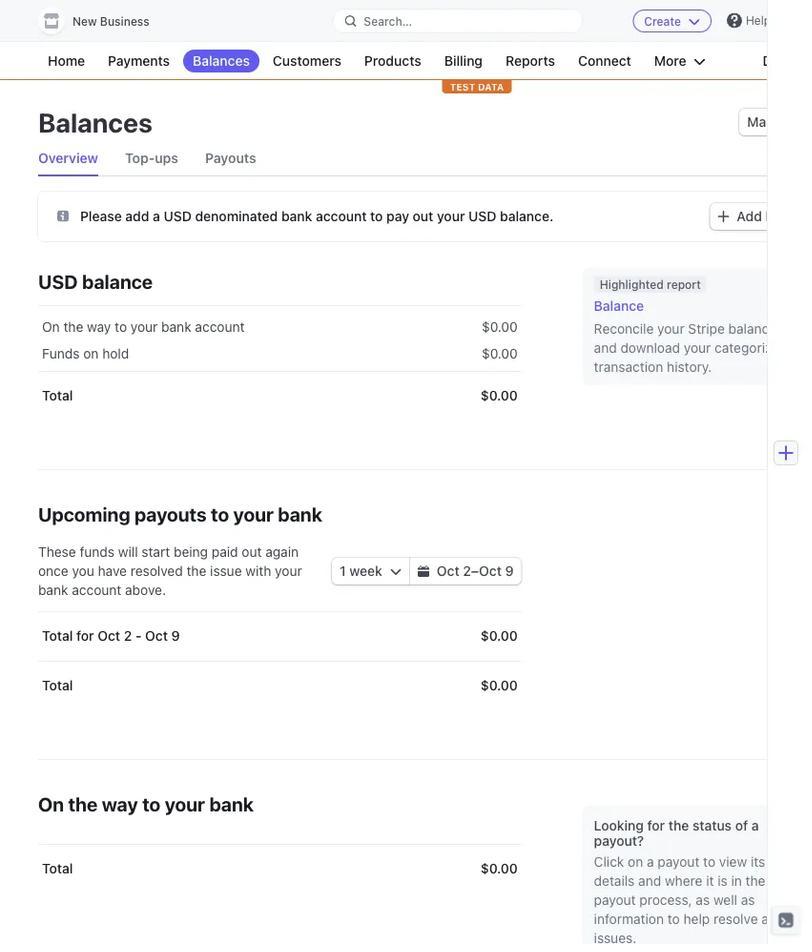 Task type: vqa. For each thing, say whether or not it's contained in the screenshot.
for within Looking For The Status Of A Payout? Click On A Payout To View Its Details And Where It Is In The Payout Process, As Well As Information To Help Resolve Any Issues.
yes



Task type: locate. For each thing, give the bounding box(es) containing it.
as down in
[[741, 892, 755, 908]]

Search… text field
[[333, 9, 582, 33]]

as
[[696, 892, 710, 908], [741, 892, 755, 908]]

the inside grid
[[63, 319, 83, 335]]

svg image left svg icon
[[390, 566, 401, 577]]

1 week button
[[332, 558, 409, 585]]

svg image inside add bank a button
[[718, 211, 729, 222]]

0 horizontal spatial balance
[[82, 270, 153, 292]]

usd up funds
[[38, 270, 78, 292]]

2 row from the top
[[38, 337, 521, 371]]

balance
[[82, 270, 153, 292], [728, 321, 777, 337]]

will
[[118, 544, 138, 560]]

and down reconcile
[[594, 340, 617, 356]]

balances right payments
[[193, 53, 250, 69]]

funds
[[80, 544, 115, 560]]

usd balance
[[38, 270, 153, 292]]

svg image left add
[[718, 211, 729, 222]]

products link
[[355, 50, 431, 72]]

balance up on the way to your bank account
[[82, 270, 153, 292]]

process,
[[639, 892, 692, 908]]

$0.00
[[482, 319, 518, 335], [482, 346, 518, 362], [481, 388, 518, 403], [481, 628, 518, 644], [481, 678, 518, 693], [481, 861, 518, 877]]

start
[[142, 544, 170, 560]]

bank inside these funds will start being paid out again once you have resolved the issue with your bank account above.
[[38, 582, 68, 598]]

1 horizontal spatial svg image
[[390, 566, 401, 577]]

1 horizontal spatial out
[[413, 208, 433, 224]]

in
[[731, 873, 742, 889]]

on the way to your bank
[[38, 793, 254, 815]]

total for fourth row from the bottom of the page
[[42, 388, 73, 403]]

0 horizontal spatial payout
[[594, 892, 636, 908]]

1 vertical spatial 2
[[124, 628, 132, 644]]

have
[[98, 563, 127, 579]]

1 as from the left
[[696, 892, 710, 908]]

total
[[42, 388, 73, 403], [42, 628, 73, 644], [42, 678, 73, 693], [42, 861, 73, 877]]

grid
[[38, 306, 521, 421], [38, 611, 521, 711]]

0 vertical spatial grid
[[38, 306, 521, 421]]

1
[[340, 563, 346, 579]]

0 vertical spatial and
[[594, 340, 617, 356]]

on right click
[[628, 854, 643, 870]]

reports
[[506, 53, 555, 69]]

billing
[[444, 53, 483, 69]]

2 grid from the top
[[38, 611, 521, 711]]

the
[[63, 319, 83, 335], [186, 563, 206, 579], [68, 793, 98, 815], [668, 817, 689, 833], [746, 873, 765, 889]]

0 horizontal spatial 2
[[124, 628, 132, 644]]

any
[[762, 911, 783, 927]]

1 vertical spatial balance
[[728, 321, 777, 337]]

1 vertical spatial on
[[628, 854, 643, 870]]

1 vertical spatial out
[[242, 544, 262, 560]]

help
[[746, 14, 771, 27]]

the inside these funds will start being paid out again once you have resolved the issue with your bank account above.
[[186, 563, 206, 579]]

1 vertical spatial balances
[[38, 106, 152, 138]]

tab list
[[38, 141, 805, 176]]

0 horizontal spatial account
[[72, 582, 121, 598]]

0 horizontal spatial 9
[[171, 628, 180, 644]]

0 vertical spatial payout
[[658, 854, 700, 870]]

click
[[594, 854, 624, 870]]

total for 1st row from the bottom of the page
[[42, 861, 73, 877]]

out inside these funds will start being paid out again once you have resolved the issue with your bank account above.
[[242, 544, 262, 560]]

please add a usd denominated bank account to pay out your usd balance.
[[80, 208, 553, 224]]

details
[[594, 873, 635, 889]]

categorized
[[715, 340, 787, 356]]

out up with
[[242, 544, 262, 560]]

2 horizontal spatial account
[[316, 208, 367, 224]]

2 vertical spatial account
[[72, 582, 121, 598]]

1 horizontal spatial usd
[[164, 208, 192, 224]]

1 vertical spatial on
[[38, 793, 64, 815]]

0 vertical spatial 2
[[463, 563, 471, 579]]

0 horizontal spatial usd
[[38, 270, 78, 292]]

2 left "-"
[[124, 628, 132, 644]]

and up process,
[[638, 873, 661, 889]]

you
[[72, 563, 94, 579]]

for inside looking for the status of a payout? click on a payout to view its details and where it is in the payout process, as well as information to help resolve any issues.
[[647, 817, 665, 833]]

out
[[413, 208, 433, 224], [242, 544, 262, 560]]

on for on the way to your bank account
[[42, 319, 60, 335]]

1 vertical spatial way
[[102, 793, 138, 815]]

usd
[[164, 208, 192, 224], [468, 208, 496, 224], [38, 270, 78, 292]]

out right pay
[[413, 208, 433, 224]]

for inside row
[[76, 628, 94, 644]]

9
[[505, 563, 514, 579], [171, 628, 180, 644]]

0 vertical spatial out
[[413, 208, 433, 224]]

0 vertical spatial account
[[316, 208, 367, 224]]

bank
[[281, 208, 312, 224], [766, 208, 796, 224], [161, 319, 191, 335], [278, 503, 322, 525], [38, 582, 68, 598], [209, 793, 254, 815]]

week
[[349, 563, 382, 579]]

balances link
[[183, 50, 259, 72]]

1 horizontal spatial 2
[[463, 563, 471, 579]]

develo link
[[753, 50, 805, 72]]

1 horizontal spatial and
[[638, 873, 661, 889]]

for left "-"
[[76, 628, 94, 644]]

top-ups
[[125, 150, 178, 166]]

payout up where
[[658, 854, 700, 870]]

1 horizontal spatial balance
[[728, 321, 777, 337]]

add
[[125, 208, 149, 224]]

and inside the highlighted report balance reconcile your stripe balance and download your categorized transaction history.
[[594, 340, 617, 356]]

your
[[437, 208, 465, 224], [131, 319, 158, 335], [657, 321, 685, 337], [684, 340, 711, 356], [233, 503, 274, 525], [275, 563, 302, 579], [165, 793, 205, 815]]

payout
[[658, 854, 700, 870], [594, 892, 636, 908]]

on inside row
[[42, 319, 60, 335]]

1 grid from the top
[[38, 306, 521, 421]]

1 vertical spatial payout
[[594, 892, 636, 908]]

0 horizontal spatial out
[[242, 544, 262, 560]]

total for 5th row from the top
[[42, 678, 73, 693]]

1 vertical spatial and
[[638, 873, 661, 889]]

1 horizontal spatial on
[[628, 854, 643, 870]]

0 vertical spatial 9
[[505, 563, 514, 579]]

way
[[87, 319, 111, 335], [102, 793, 138, 815]]

way inside grid
[[87, 319, 111, 335]]

help button
[[719, 5, 778, 36]]

customers
[[273, 53, 341, 69]]

row
[[38, 306, 521, 344], [38, 337, 521, 371], [38, 371, 521, 421], [38, 611, 521, 661], [38, 661, 521, 711], [38, 844, 521, 894]]

0 horizontal spatial on
[[83, 346, 99, 362]]

upcoming payouts to your bank
[[38, 503, 322, 525]]

1 row from the top
[[38, 306, 521, 344]]

4 row from the top
[[38, 611, 521, 661]]

on left hold
[[83, 346, 99, 362]]

your inside these funds will start being paid out again once you have resolved the issue with your bank account above.
[[275, 563, 302, 579]]

svg image
[[57, 210, 69, 222], [718, 211, 729, 222], [390, 566, 401, 577]]

home link
[[38, 50, 95, 72]]

1 horizontal spatial balances
[[193, 53, 250, 69]]

usd left balance.
[[468, 208, 496, 224]]

view
[[719, 854, 747, 870]]

top-ups link
[[125, 141, 178, 176]]

2 right svg icon
[[463, 563, 471, 579]]

funds on hold
[[42, 346, 129, 362]]

payouts
[[134, 503, 207, 525]]

row containing on the way to your bank account
[[38, 306, 521, 344]]

1 vertical spatial for
[[647, 817, 665, 833]]

for
[[76, 628, 94, 644], [647, 817, 665, 833]]

a
[[153, 208, 160, 224], [800, 208, 805, 224], [751, 817, 759, 833], [647, 854, 654, 870]]

create button
[[633, 10, 711, 32]]

0 vertical spatial balances
[[193, 53, 250, 69]]

9 right "-"
[[171, 628, 180, 644]]

new business
[[72, 15, 149, 28]]

data
[[478, 81, 504, 92]]

6 row from the top
[[38, 844, 521, 894]]

1 vertical spatial account
[[195, 319, 245, 335]]

row containing funds on hold
[[38, 337, 521, 371]]

resolved
[[130, 563, 183, 579]]

account inside grid
[[195, 319, 245, 335]]

business
[[100, 15, 149, 28]]

balance link
[[594, 297, 795, 316]]

and inside looking for the status of a payout? click on a payout to view its details and where it is in the payout process, as well as information to help resolve any issues.
[[638, 873, 661, 889]]

0 horizontal spatial for
[[76, 628, 94, 644]]

add bank a
[[737, 208, 805, 224]]

payout down details
[[594, 892, 636, 908]]

0 horizontal spatial as
[[696, 892, 710, 908]]

2 inside grid
[[124, 628, 132, 644]]

0 vertical spatial on
[[42, 319, 60, 335]]

usd right add
[[164, 208, 192, 224]]

balance up categorized
[[728, 321, 777, 337]]

2 horizontal spatial svg image
[[718, 211, 729, 222]]

balances up overview
[[38, 106, 152, 138]]

0 horizontal spatial and
[[594, 340, 617, 356]]

0 vertical spatial on
[[83, 346, 99, 362]]

tab list containing overview
[[38, 141, 805, 176]]

1 horizontal spatial as
[[741, 892, 755, 908]]

total for oct 2 - oct 9
[[42, 628, 180, 644]]

1 vertical spatial grid
[[38, 611, 521, 711]]

and
[[594, 340, 617, 356], [638, 873, 661, 889]]

row containing total for
[[38, 611, 521, 661]]

3 total from the top
[[42, 678, 73, 693]]

1 total from the top
[[42, 388, 73, 403]]

once
[[38, 563, 68, 579]]

account inside these funds will start being paid out again once you have resolved the issue with your bank account above.
[[72, 582, 121, 598]]

on inside grid
[[83, 346, 99, 362]]

way for on the way to your bank
[[102, 793, 138, 815]]

0 vertical spatial for
[[76, 628, 94, 644]]

paid
[[212, 544, 238, 560]]

balance.
[[500, 208, 553, 224]]

balances
[[193, 53, 250, 69], [38, 106, 152, 138]]

overview link
[[38, 141, 98, 176]]

oct
[[437, 563, 459, 579], [479, 563, 502, 579], [98, 628, 120, 644], [145, 628, 168, 644]]

grid containing on the way to your bank account
[[38, 306, 521, 421]]

svg image inside 1 week popup button
[[390, 566, 401, 577]]

on
[[83, 346, 99, 362], [628, 854, 643, 870]]

create
[[644, 14, 681, 28]]

overview
[[38, 150, 98, 166]]

9 right –
[[505, 563, 514, 579]]

test
[[450, 81, 475, 92]]

svg image left please
[[57, 210, 69, 222]]

1 horizontal spatial for
[[647, 817, 665, 833]]

as up the 'help' in the right bottom of the page
[[696, 892, 710, 908]]

4 total from the top
[[42, 861, 73, 877]]

bank inside add bank a button
[[766, 208, 796, 224]]

for right looking
[[647, 817, 665, 833]]

is
[[717, 873, 728, 889]]

0 vertical spatial way
[[87, 319, 111, 335]]

1 horizontal spatial account
[[195, 319, 245, 335]]

information
[[594, 911, 664, 927]]



Task type: describe. For each thing, give the bounding box(es) containing it.
account for your
[[195, 319, 245, 335]]

these funds will start being paid out again once you have resolved the issue with your bank account above.
[[38, 544, 302, 598]]

0 horizontal spatial svg image
[[57, 210, 69, 222]]

2 as from the left
[[741, 892, 755, 908]]

-
[[135, 628, 142, 644]]

2 total from the top
[[42, 628, 73, 644]]

0 vertical spatial balance
[[82, 270, 153, 292]]

Search… search field
[[333, 9, 582, 33]]

these
[[38, 544, 76, 560]]

2 horizontal spatial usd
[[468, 208, 496, 224]]

oct 2 – oct 9
[[437, 563, 514, 579]]

where
[[665, 873, 702, 889]]

it
[[706, 873, 714, 889]]

balances inside "balances" link
[[193, 53, 250, 69]]

payments
[[108, 53, 170, 69]]

svg image for add bank a
[[718, 211, 729, 222]]

0 horizontal spatial balances
[[38, 106, 152, 138]]

develo
[[763, 53, 805, 69]]

highlighted report balance reconcile your stripe balance and download your categorized transaction history.
[[594, 278, 787, 375]]

your inside row
[[131, 319, 158, 335]]

top-
[[125, 150, 155, 166]]

pay
[[386, 208, 409, 224]]

funds
[[42, 346, 80, 362]]

test data
[[450, 81, 504, 92]]

above.
[[125, 582, 166, 598]]

reports link
[[496, 50, 565, 72]]

well
[[713, 892, 737, 908]]

manage
[[747, 114, 797, 130]]

new business button
[[38, 8, 169, 34]]

svg image
[[418, 566, 429, 577]]

a inside add bank a button
[[800, 208, 805, 224]]

for for total
[[76, 628, 94, 644]]

its
[[751, 854, 765, 870]]

download
[[620, 340, 680, 356]]

payouts
[[205, 150, 256, 166]]

on the way to your bank account
[[42, 319, 245, 335]]

history.
[[667, 359, 712, 375]]

looking for the status of a payout? click on a payout to view its details and where it is in the payout process, as well as information to help resolve any issues.
[[594, 817, 783, 944]]

account for denominated
[[316, 208, 367, 224]]

1 horizontal spatial payout
[[658, 854, 700, 870]]

report
[[667, 278, 701, 291]]

manage p
[[747, 114, 805, 130]]

new
[[72, 15, 97, 28]]

of
[[735, 817, 748, 833]]

balance inside the highlighted report balance reconcile your stripe balance and download your categorized transaction history.
[[728, 321, 777, 337]]

hold
[[102, 346, 129, 362]]

help
[[683, 911, 710, 927]]

grid containing total for
[[38, 611, 521, 711]]

svg image for 1 week
[[390, 566, 401, 577]]

connect link
[[568, 50, 641, 72]]

bank inside grid
[[161, 319, 191, 335]]

products
[[364, 53, 421, 69]]

please
[[80, 208, 122, 224]]

upcoming
[[38, 503, 130, 525]]

more
[[654, 53, 686, 69]]

p
[[801, 114, 805, 130]]

on inside looking for the status of a payout? click on a payout to view its details and where it is in the payout process, as well as information to help resolve any issues.
[[628, 854, 643, 870]]

looking
[[594, 817, 644, 833]]

home
[[48, 53, 85, 69]]

transaction
[[594, 359, 663, 375]]

for for looking
[[647, 817, 665, 833]]

being
[[174, 544, 208, 560]]

more button
[[645, 50, 715, 72]]

to inside grid
[[115, 319, 127, 335]]

on for on the way to your bank
[[38, 793, 64, 815]]

add
[[737, 208, 762, 224]]

connect
[[578, 53, 631, 69]]

customers link
[[263, 50, 351, 72]]

1 vertical spatial 9
[[171, 628, 180, 644]]

search…
[[364, 14, 412, 28]]

5 row from the top
[[38, 661, 521, 711]]

–
[[471, 563, 479, 579]]

resolve
[[714, 911, 758, 927]]

balance
[[594, 298, 644, 314]]

status
[[692, 817, 732, 833]]

1 week
[[340, 563, 382, 579]]

stripe
[[688, 321, 725, 337]]

payments link
[[98, 50, 179, 72]]

with
[[245, 563, 271, 579]]

issues.
[[594, 930, 636, 944]]

1 horizontal spatial 9
[[505, 563, 514, 579]]

way for on the way to your bank account
[[87, 319, 111, 335]]

reconcile
[[594, 321, 654, 337]]

ups
[[155, 150, 178, 166]]

issue
[[210, 563, 242, 579]]

3 row from the top
[[38, 371, 521, 421]]

highlighted
[[600, 278, 664, 291]]



